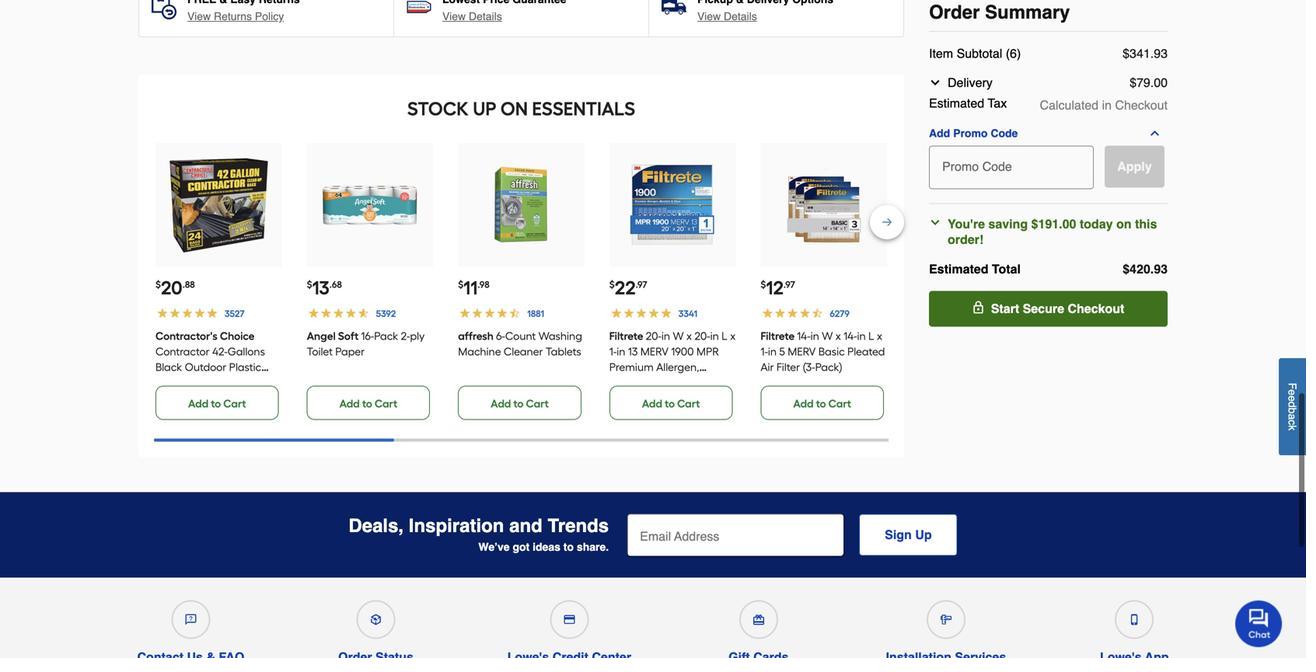 Task type: describe. For each thing, give the bounding box(es) containing it.
$ 22 .97
[[610, 277, 648, 299]]

checkout for start secure checkout
[[1068, 302, 1125, 316]]

view returns policy
[[187, 10, 284, 23]]

11 list item
[[458, 143, 585, 420]]

affresh
[[458, 330, 494, 343]]

start
[[991, 302, 1020, 316]]

filtrete 20-in w x 20-in l x 1-in 13 merv 1900 mpr premium allergen, bacteria and virus electrostatic pleated air filter image
[[622, 155, 723, 256]]

and inside deals, inspiration and trends we've got ideas to share.
[[510, 516, 543, 537]]

gift card image
[[753, 615, 764, 626]]

$ 420 . 93
[[1123, 262, 1168, 276]]

machine
[[458, 345, 501, 359]]

deals,
[[349, 516, 404, 537]]

dimensions image
[[941, 615, 952, 626]]

virus
[[677, 376, 701, 390]]

sign
[[885, 528, 912, 542]]

add for 13
[[340, 397, 360, 411]]

.98
[[478, 279, 490, 290]]

13 inside 20-in w x 20-in l x 1-in 13 merv 1900 mpr premium allergen, bacteria and virus electrostatic pleated air filter
[[628, 345, 638, 359]]

subtotal
[[957, 46, 1003, 61]]

inspiration
[[409, 516, 504, 537]]

secure image
[[973, 301, 985, 314]]

1 view from the left
[[187, 10, 211, 23]]

premium
[[610, 361, 654, 374]]

$ for 13
[[307, 279, 312, 290]]

add to cart link for 22
[[610, 386, 733, 420]]

basic
[[819, 345, 845, 359]]

stock
[[407, 98, 469, 120]]

1 14- from the left
[[797, 330, 811, 343]]

outdoor
[[185, 361, 227, 374]]

add promo code
[[929, 127, 1018, 140]]

filtrete 14-in w x 14-in l x 1-in 5 merv basic pleated air filter (3-pack) image
[[774, 155, 875, 256]]

22 list item
[[610, 143, 736, 421]]

delivery
[[948, 75, 993, 90]]

c
[[1287, 420, 1299, 426]]

air inside '14-in w x 14-in l x 1-in 5 merv basic pleated air filter (3-pack)'
[[761, 361, 774, 374]]

got
[[513, 541, 530, 554]]

share.
[[577, 541, 609, 554]]

merv for 12
[[788, 345, 816, 359]]

add to cart for 20
[[188, 397, 246, 411]]

to for 12
[[816, 397, 826, 411]]

bacteria
[[610, 376, 651, 390]]

16-
[[361, 330, 374, 343]]

you're saving  $191.00  today on this order! link
[[929, 217, 1162, 248]]

calculated in checkout
[[1040, 98, 1168, 112]]

3 x from the left
[[836, 330, 841, 343]]

total
[[992, 262, 1021, 276]]

$ 12 .97
[[761, 277, 796, 299]]

chevron down image for you're saving  $191.00  today on this order!
[[929, 217, 942, 229]]

contractor's
[[156, 330, 218, 343]]

calculated
[[1040, 98, 1099, 112]]

you're saving  $191.00  today on this order!
[[948, 217, 1158, 247]]

trash
[[156, 392, 183, 405]]

filtrete for 22
[[610, 330, 644, 343]]

1- for 22
[[610, 345, 617, 359]]

k
[[1287, 426, 1299, 431]]

add to cart link for 12
[[761, 386, 884, 420]]

42-
[[212, 345, 228, 359]]

deals, inspiration and trends we've got ideas to share.
[[349, 516, 609, 554]]

13 list item
[[307, 143, 433, 420]]

.97 for 12
[[784, 279, 796, 290]]

341
[[1130, 46, 1151, 61]]

w for 12
[[822, 330, 833, 343]]

pleated inside 20-in w x 20-in l x 1-in 13 merv 1900 mpr premium allergen, bacteria and virus electrostatic pleated air filter
[[673, 392, 710, 405]]

today
[[1080, 217, 1113, 231]]

flap
[[222, 376, 244, 390]]

item
[[929, 46, 954, 61]]

16-pack 2-ply toilet paper
[[307, 330, 425, 359]]

$ 341 . 93
[[1123, 46, 1168, 61]]

add for 12
[[794, 397, 814, 411]]

add to cart link for 13
[[307, 386, 430, 420]]

. for 420
[[1151, 262, 1154, 276]]

1 e from the top
[[1287, 390, 1299, 396]]

add to cart for 12
[[794, 397, 852, 411]]

add to cart for 22
[[642, 397, 700, 411]]

item subtotal (6)
[[929, 46, 1021, 61]]

d
[[1287, 402, 1299, 408]]

add to cart link for 20
[[156, 386, 279, 420]]

2 14- from the left
[[844, 330, 858, 343]]

filter inside '14-in w x 14-in l x 1-in 5 merv basic pleated air filter (3-pack)'
[[777, 361, 800, 374]]

merv for 22
[[641, 345, 669, 359]]

20
[[161, 277, 183, 299]]

f e e d b a c k
[[1287, 383, 1299, 431]]

(6)
[[1006, 46, 1021, 61]]

up for sign
[[916, 528, 932, 542]]

13 inside "list item"
[[312, 277, 330, 299]]

promo
[[954, 127, 988, 140]]

view returns policy link
[[187, 9, 284, 24]]

tax
[[988, 96, 1007, 110]]

2-
[[401, 330, 410, 343]]

cart for 13
[[375, 397, 398, 411]]

choice
[[220, 330, 255, 343]]

2 view details link from the left
[[698, 9, 757, 24]]

you're
[[948, 217, 985, 231]]

22
[[615, 277, 636, 299]]

up for stock
[[473, 98, 497, 120]]

add for 11
[[491, 397, 511, 411]]

4 x from the left
[[877, 330, 883, 343]]

filter inside 20-in w x 20-in l x 1-in 13 merv 1900 mpr premium allergen, bacteria and virus electrostatic pleated air filter
[[610, 408, 633, 421]]

l for 12
[[869, 330, 875, 343]]

to for 22
[[665, 397, 675, 411]]

summary
[[985, 2, 1071, 23]]

start secure checkout button
[[929, 291, 1168, 327]]

93 for $ 420 . 93
[[1154, 262, 1168, 276]]

estimated total
[[929, 262, 1021, 276]]

count
[[505, 330, 536, 343]]

w for 22
[[673, 330, 684, 343]]

$ for 341
[[1123, 46, 1130, 61]]

chevron down image for delivery
[[929, 76, 942, 89]]

stock up on essentials
[[407, 98, 635, 120]]

add promo code link
[[929, 127, 1168, 140]]

on
[[501, 98, 528, 120]]

.68
[[330, 279, 342, 290]]

angel
[[307, 330, 336, 343]]

code
[[991, 127, 1018, 140]]

we've
[[479, 541, 510, 554]]

$ 20 .88
[[156, 277, 195, 299]]

returns
[[214, 10, 252, 23]]

estimated tax
[[929, 96, 1007, 110]]

1 details from the left
[[469, 10, 502, 23]]

washing
[[539, 330, 582, 343]]

$ for 79
[[1130, 75, 1137, 90]]

420
[[1130, 262, 1151, 276]]

this
[[1136, 217, 1158, 231]]

2 20- from the left
[[695, 330, 711, 343]]

ideas
[[533, 541, 561, 554]]

1 20- from the left
[[646, 330, 662, 343]]

order!
[[948, 233, 984, 247]]



Task type: locate. For each thing, give the bounding box(es) containing it.
2 add to cart link from the left
[[307, 386, 430, 420]]

1 . from the top
[[1151, 46, 1154, 61]]

$ inside $ 12 .97
[[761, 279, 766, 290]]

pleated inside '14-in w x 14-in l x 1-in 5 merv basic pleated air filter (3-pack)'
[[848, 345, 885, 359]]

filtrete for 12
[[761, 330, 795, 343]]

add for 22
[[642, 397, 663, 411]]

add to cart link inside 13 "list item"
[[307, 386, 430, 420]]

filter down 5
[[777, 361, 800, 374]]

air left (3-
[[761, 361, 774, 374]]

cart inside 22 list item
[[678, 397, 700, 411]]

w up 1900
[[673, 330, 684, 343]]

0 horizontal spatial pleated
[[673, 392, 710, 405]]

estimated for estimated total
[[929, 262, 989, 276]]

to for 20
[[211, 397, 221, 411]]

0 vertical spatial chevron down image
[[929, 76, 942, 89]]

1 horizontal spatial air
[[761, 361, 774, 374]]

add to cart link
[[156, 386, 279, 420], [307, 386, 430, 420], [458, 386, 582, 420], [610, 386, 733, 420], [761, 386, 884, 420]]

. up "$ 79 .00" at the top of the page
[[1151, 46, 1154, 61]]

$ for 11
[[458, 279, 464, 290]]

add left promo
[[929, 127, 951, 140]]

6-
[[496, 330, 505, 343]]

0 horizontal spatial merv
[[641, 345, 669, 359]]

to inside 12 list item
[[816, 397, 826, 411]]

0 vertical spatial estimated
[[929, 96, 985, 110]]

add to cart for 11
[[491, 397, 549, 411]]

0 horizontal spatial air
[[713, 392, 726, 405]]

pleated down virus
[[673, 392, 710, 405]]

0 horizontal spatial details
[[469, 10, 502, 23]]

up inside button
[[916, 528, 932, 542]]

f
[[1287, 383, 1299, 390]]

.97
[[636, 279, 648, 290], [784, 279, 796, 290]]

secure
[[1023, 302, 1065, 316]]

1 cart from the left
[[223, 397, 246, 411]]

add to cart link inside '11' list item
[[458, 386, 582, 420]]

add to cart link inside 22 list item
[[610, 386, 733, 420]]

view details for second view details "link" from right
[[443, 10, 502, 23]]

e up b
[[1287, 396, 1299, 402]]

cart down the cleaner
[[526, 397, 549, 411]]

filtrete inside 22 list item
[[610, 330, 644, 343]]

credit card image
[[564, 615, 575, 626]]

merv
[[641, 345, 669, 359], [788, 345, 816, 359]]

add to cart link inside 12 list item
[[761, 386, 884, 420]]

to inside '11' list item
[[514, 397, 524, 411]]

chevron down image
[[929, 76, 942, 89], [929, 217, 942, 229]]

add to cart down virus
[[642, 397, 700, 411]]

ply
[[410, 330, 425, 343]]

1 view details link from the left
[[443, 9, 502, 24]]

0 horizontal spatial 20-
[[646, 330, 662, 343]]

14- up (3-
[[797, 330, 811, 343]]

5 cart from the left
[[829, 397, 852, 411]]

0 vertical spatial filter
[[777, 361, 800, 374]]

merv up (3-
[[788, 345, 816, 359]]

14- up basic
[[844, 330, 858, 343]]

pickup image
[[371, 615, 381, 626]]

1 93 from the top
[[1154, 46, 1168, 61]]

pleated right basic
[[848, 345, 885, 359]]

1 vertical spatial 93
[[1154, 262, 1168, 276]]

customer care image
[[185, 615, 196, 626]]

add to cart down pack)
[[794, 397, 852, 411]]

2 estimated from the top
[[929, 262, 989, 276]]

$ for 22
[[610, 279, 615, 290]]

2 .97 from the left
[[784, 279, 796, 290]]

details
[[469, 10, 502, 23], [724, 10, 757, 23]]

electrostatic
[[610, 392, 670, 405]]

add to cart for 13
[[340, 397, 398, 411]]

stock up on essentials heading
[[154, 93, 889, 124]]

add to cart link inside 20 'list item'
[[156, 386, 279, 420]]

cart down virus
[[678, 397, 700, 411]]

tie
[[246, 376, 261, 390]]

add down "bacteria"
[[642, 397, 663, 411]]

l for 22
[[722, 330, 728, 343]]

2 view details from the left
[[698, 10, 757, 23]]

l inside '14-in w x 14-in l x 1-in 5 merv basic pleated air filter (3-pack)'
[[869, 330, 875, 343]]

0 vertical spatial 93
[[1154, 46, 1168, 61]]

e up d
[[1287, 390, 1299, 396]]

cart for 20
[[223, 397, 246, 411]]

13 up the premium
[[628, 345, 638, 359]]

1 vertical spatial 13
[[628, 345, 638, 359]]

2 details from the left
[[724, 10, 757, 23]]

merv inside 20-in w x 20-in l x 1-in 13 merv 1900 mpr premium allergen, bacteria and virus electrostatic pleated air filter
[[641, 345, 669, 359]]

5 add to cart from the left
[[794, 397, 852, 411]]

2 w from the left
[[822, 330, 833, 343]]

2 view from the left
[[443, 10, 466, 23]]

6-count washing machine cleaner tablets
[[458, 330, 582, 359]]

add inside '11' list item
[[491, 397, 511, 411]]

add to cart link for 11
[[458, 386, 582, 420]]

0 horizontal spatial filtrete
[[610, 330, 644, 343]]

0 vertical spatial .
[[1151, 46, 1154, 61]]

1 1- from the left
[[610, 345, 617, 359]]

1 vertical spatial and
[[510, 516, 543, 537]]

cart inside '11' list item
[[526, 397, 549, 411]]

w
[[673, 330, 684, 343], [822, 330, 833, 343]]

1 merv from the left
[[641, 345, 669, 359]]

1 chevron down image from the top
[[929, 76, 942, 89]]

add down the paper on the bottom of page
[[340, 397, 360, 411]]

2 cart from the left
[[375, 397, 398, 411]]

estimated
[[929, 96, 985, 110], [929, 262, 989, 276]]

4 add to cart from the left
[[642, 397, 700, 411]]

0 vertical spatial 13
[[312, 277, 330, 299]]

to right the "ideas"
[[564, 541, 574, 554]]

20- up the premium
[[646, 330, 662, 343]]

w inside 20-in w x 20-in l x 1-in 13 merv 1900 mpr premium allergen, bacteria and virus electrostatic pleated air filter
[[673, 330, 684, 343]]

view details for first view details "link" from right
[[698, 10, 757, 23]]

2 93 from the top
[[1154, 262, 1168, 276]]

cart inside 20 'list item'
[[223, 397, 246, 411]]

12 list item
[[761, 143, 887, 420]]

0 horizontal spatial w
[[673, 330, 684, 343]]

4 cart from the left
[[678, 397, 700, 411]]

add to cart inside 22 list item
[[642, 397, 700, 411]]

contractor's choice contractor 42-gallons black outdoor plastic construction flap tie trash bag (24-count) image
[[168, 155, 269, 256]]

0 horizontal spatial 14-
[[797, 330, 811, 343]]

(3-
[[803, 361, 816, 374]]

add inside 12 list item
[[794, 397, 814, 411]]

1 vertical spatial pleated
[[673, 392, 710, 405]]

filtrete up 5
[[761, 330, 795, 343]]

to inside deals, inspiration and trends we've got ideas to share.
[[564, 541, 574, 554]]

merv up the premium
[[641, 345, 669, 359]]

0 vertical spatial pleated
[[848, 345, 885, 359]]

w inside '14-in w x 14-in l x 1-in 5 merv basic pleated air filter (3-pack)'
[[822, 330, 833, 343]]

1 horizontal spatial pleated
[[848, 345, 885, 359]]

93 right 341
[[1154, 46, 1168, 61]]

add to cart down the cleaner
[[491, 397, 549, 411]]

1 horizontal spatial 14-
[[844, 330, 858, 343]]

cleaner
[[504, 345, 543, 359]]

angel soft 16-pack 2-ply toilet paper image
[[320, 155, 421, 256]]

x
[[687, 330, 692, 343], [730, 330, 736, 343], [836, 330, 841, 343], [877, 330, 883, 343]]

affresh 6-count washing machine cleaner tablets image
[[471, 155, 572, 256]]

pack)
[[816, 361, 843, 374]]

merv inside '14-in w x 14-in l x 1-in 5 merv basic pleated air filter (3-pack)'
[[788, 345, 816, 359]]

b
[[1287, 408, 1299, 414]]

2 filtrete from the left
[[761, 330, 795, 343]]

0 vertical spatial up
[[473, 98, 497, 120]]

cart for 12
[[829, 397, 852, 411]]

filtrete inside 12 list item
[[761, 330, 795, 343]]

Email Address email field
[[628, 514, 844, 556]]

allergen,
[[657, 361, 700, 374]]

add down (3-
[[794, 397, 814, 411]]

and inside 20-in w x 20-in l x 1-in 13 merv 1900 mpr premium allergen, bacteria and virus electrostatic pleated air filter
[[654, 376, 674, 390]]

3 cart from the left
[[526, 397, 549, 411]]

air
[[761, 361, 774, 374], [713, 392, 726, 405]]

1 vertical spatial chevron down image
[[929, 217, 942, 229]]

gallons
[[228, 345, 265, 359]]

1 horizontal spatial details
[[724, 10, 757, 23]]

chevron down image down "item" in the top right of the page
[[929, 76, 942, 89]]

1 x from the left
[[687, 330, 692, 343]]

sign up
[[885, 528, 932, 542]]

1 vertical spatial .
[[1151, 262, 1154, 276]]

add to cart inside '11' list item
[[491, 397, 549, 411]]

0 horizontal spatial filter
[[610, 408, 633, 421]]

. for 341
[[1151, 46, 1154, 61]]

contractor
[[156, 345, 210, 359]]

filter down electrostatic
[[610, 408, 633, 421]]

2 chevron down image from the top
[[929, 217, 942, 229]]

to right bag
[[211, 397, 221, 411]]

93 for $ 341 . 93
[[1154, 46, 1168, 61]]

toilet
[[307, 345, 333, 359]]

sign up form
[[628, 514, 958, 558]]

add to cart down the paper on the bottom of page
[[340, 397, 398, 411]]

to down pack)
[[816, 397, 826, 411]]

$ inside the $ 22 .97
[[610, 279, 615, 290]]

up left "on"
[[473, 98, 497, 120]]

13
[[312, 277, 330, 299], [628, 345, 638, 359]]

cart down pack)
[[829, 397, 852, 411]]

1 vertical spatial air
[[713, 392, 726, 405]]

1 horizontal spatial up
[[916, 528, 932, 542]]

None text field
[[936, 146, 1087, 180]]

add inside 22 list item
[[642, 397, 663, 411]]

contractor's choice contractor 42-gallons black outdoor plastic construction flap tie trash bag (24-count)
[[156, 330, 265, 405]]

chevron down image inside the you're saving  $191.00  today on this order! link
[[929, 217, 942, 229]]

2 x from the left
[[730, 330, 736, 343]]

1 horizontal spatial view details link
[[698, 9, 757, 24]]

1 add to cart link from the left
[[156, 386, 279, 420]]

to inside 22 list item
[[665, 397, 675, 411]]

pleated
[[848, 345, 885, 359], [673, 392, 710, 405]]

chat invite button image
[[1236, 600, 1283, 648]]

add inside 20 'list item'
[[188, 397, 209, 411]]

$ inside $ 13 .68
[[307, 279, 312, 290]]

3 view from the left
[[698, 10, 721, 23]]

f e e d b a c k button
[[1279, 359, 1307, 456]]

3 add to cart from the left
[[491, 397, 549, 411]]

checkout inside button
[[1068, 302, 1125, 316]]

trends
[[548, 516, 609, 537]]

1 horizontal spatial 1-
[[761, 345, 768, 359]]

$ 13 .68
[[307, 277, 342, 299]]

(24-
[[208, 392, 226, 405]]

0 horizontal spatial view
[[187, 10, 211, 23]]

view
[[187, 10, 211, 23], [443, 10, 466, 23], [698, 10, 721, 23]]

0 horizontal spatial l
[[722, 330, 728, 343]]

1 filtrete from the left
[[610, 330, 644, 343]]

1 horizontal spatial view details
[[698, 10, 757, 23]]

1 horizontal spatial view
[[443, 10, 466, 23]]

1 horizontal spatial and
[[654, 376, 674, 390]]

1- up the premium
[[610, 345, 617, 359]]

0 horizontal spatial .97
[[636, 279, 648, 290]]

to down allergen,
[[665, 397, 675, 411]]

$ inside $ 11 .98
[[458, 279, 464, 290]]

w up basic
[[822, 330, 833, 343]]

$191.00
[[1032, 217, 1077, 231]]

1 horizontal spatial 20-
[[695, 330, 711, 343]]

and up got
[[510, 516, 543, 537]]

1 vertical spatial filter
[[610, 408, 633, 421]]

estimated for estimated tax
[[929, 96, 985, 110]]

construction
[[156, 376, 220, 390]]

93 right the 420
[[1154, 262, 1168, 276]]

essentials
[[532, 98, 635, 120]]

cart for 11
[[526, 397, 549, 411]]

to down the cleaner
[[514, 397, 524, 411]]

$ for 420
[[1123, 262, 1130, 276]]

to inside 20 'list item'
[[211, 397, 221, 411]]

bag
[[185, 392, 205, 405]]

1- left 5
[[761, 345, 768, 359]]

l inside 20-in w x 20-in l x 1-in 13 merv 1900 mpr premium allergen, bacteria and virus electrostatic pleated air filter
[[722, 330, 728, 343]]

$ inside $ 20 .88
[[156, 279, 161, 290]]

tablets
[[546, 345, 582, 359]]

1 horizontal spatial .97
[[784, 279, 796, 290]]

.
[[1151, 46, 1154, 61], [1151, 262, 1154, 276]]

1 l from the left
[[722, 330, 728, 343]]

up inside heading
[[473, 98, 497, 120]]

1 vertical spatial checkout
[[1068, 302, 1125, 316]]

and down allergen,
[[654, 376, 674, 390]]

1 vertical spatial estimated
[[929, 262, 989, 276]]

0 horizontal spatial view details
[[443, 10, 502, 23]]

2 add to cart from the left
[[340, 397, 398, 411]]

20-in w x 20-in l x 1-in 13 merv 1900 mpr premium allergen, bacteria and virus electrostatic pleated air filter
[[610, 330, 736, 421]]

2 merv from the left
[[788, 345, 816, 359]]

to for 11
[[514, 397, 524, 411]]

add to cart inside 13 "list item"
[[340, 397, 398, 411]]

order summary
[[929, 2, 1071, 23]]

1 view details from the left
[[443, 10, 502, 23]]

filtrete up the premium
[[610, 330, 644, 343]]

soft
[[338, 330, 359, 343]]

pack
[[374, 330, 398, 343]]

filtrete
[[610, 330, 644, 343], [761, 330, 795, 343]]

a
[[1287, 414, 1299, 420]]

1 add to cart from the left
[[188, 397, 246, 411]]

2 1- from the left
[[761, 345, 768, 359]]

air inside 20-in w x 20-in l x 1-in 13 merv 1900 mpr premium allergen, bacteria and virus electrostatic pleated air filter
[[713, 392, 726, 405]]

policy
[[255, 10, 284, 23]]

angel soft
[[307, 330, 359, 343]]

1- inside 20-in w x 20-in l x 1-in 13 merv 1900 mpr premium allergen, bacteria and virus electrostatic pleated air filter
[[610, 345, 617, 359]]

.97 inside $ 12 .97
[[784, 279, 796, 290]]

1 w from the left
[[673, 330, 684, 343]]

$ 11 .98
[[458, 277, 490, 299]]

sign up button
[[860, 514, 958, 556]]

0 horizontal spatial and
[[510, 516, 543, 537]]

checkout for calculated in checkout
[[1116, 98, 1168, 112]]

cart
[[223, 397, 246, 411], [375, 397, 398, 411], [526, 397, 549, 411], [678, 397, 700, 411], [829, 397, 852, 411]]

to for 13
[[362, 397, 372, 411]]

2 e from the top
[[1287, 396, 1299, 402]]

$ for 20
[[156, 279, 161, 290]]

order
[[929, 2, 980, 23]]

1900
[[671, 345, 694, 359]]

add down machine
[[491, 397, 511, 411]]

93
[[1154, 46, 1168, 61], [1154, 262, 1168, 276]]

3 add to cart link from the left
[[458, 386, 582, 420]]

add
[[929, 127, 951, 140], [188, 397, 209, 411], [340, 397, 360, 411], [491, 397, 511, 411], [642, 397, 663, 411], [794, 397, 814, 411]]

count)
[[226, 392, 260, 405]]

1 estimated from the top
[[929, 96, 985, 110]]

0 horizontal spatial up
[[473, 98, 497, 120]]

.00
[[1151, 75, 1168, 90]]

plastic
[[229, 361, 261, 374]]

checkout down the 79
[[1116, 98, 1168, 112]]

add for 20
[[188, 397, 209, 411]]

0 horizontal spatial 1-
[[610, 345, 617, 359]]

1- for 12
[[761, 345, 768, 359]]

11
[[464, 277, 478, 299]]

14-in w x 14-in l x 1-in 5 merv basic pleated air filter (3-pack)
[[761, 330, 885, 374]]

20- up the "mpr"
[[695, 330, 711, 343]]

add to cart inside 12 list item
[[794, 397, 852, 411]]

1 .97 from the left
[[636, 279, 648, 290]]

air down the "mpr"
[[713, 392, 726, 405]]

2 horizontal spatial view
[[698, 10, 721, 23]]

on
[[1117, 217, 1132, 231]]

1- inside '14-in w x 14-in l x 1-in 5 merv basic pleated air filter (3-pack)'
[[761, 345, 768, 359]]

cart down 16-pack 2-ply toilet paper
[[375, 397, 398, 411]]

0 vertical spatial air
[[761, 361, 774, 374]]

cart down flap
[[223, 397, 246, 411]]

view details
[[443, 10, 502, 23], [698, 10, 757, 23]]

estimated down "order!"
[[929, 262, 989, 276]]

2 . from the top
[[1151, 262, 1154, 276]]

e
[[1287, 390, 1299, 396], [1287, 396, 1299, 402]]

.97 inside the $ 22 .97
[[636, 279, 648, 290]]

to inside 13 "list item"
[[362, 397, 372, 411]]

cart inside 13 "list item"
[[375, 397, 398, 411]]

add inside 13 "list item"
[[340, 397, 360, 411]]

$ 79 .00
[[1130, 75, 1168, 90]]

add to cart inside 20 'list item'
[[188, 397, 246, 411]]

1 horizontal spatial filter
[[777, 361, 800, 374]]

chevron up image
[[1149, 127, 1162, 140]]

estimated down delivery at the top right of page
[[929, 96, 985, 110]]

1 horizontal spatial w
[[822, 330, 833, 343]]

cart inside 12 list item
[[829, 397, 852, 411]]

add down 'construction'
[[188, 397, 209, 411]]

5 add to cart link from the left
[[761, 386, 884, 420]]

1 horizontal spatial merv
[[788, 345, 816, 359]]

1 vertical spatial up
[[916, 528, 932, 542]]

$ for 12
[[761, 279, 766, 290]]

chevron down image left you're
[[929, 217, 942, 229]]

1 horizontal spatial l
[[869, 330, 875, 343]]

2 l from the left
[[869, 330, 875, 343]]

mpr
[[697, 345, 719, 359]]

checkout right secure
[[1068, 302, 1125, 316]]

0 horizontal spatial 13
[[312, 277, 330, 299]]

1 horizontal spatial 13
[[628, 345, 638, 359]]

4 add to cart link from the left
[[610, 386, 733, 420]]

1 horizontal spatial filtrete
[[761, 330, 795, 343]]

view details link
[[443, 9, 502, 24], [698, 9, 757, 24]]

to down the paper on the bottom of page
[[362, 397, 372, 411]]

mobile image
[[1129, 615, 1140, 626]]

0 vertical spatial checkout
[[1116, 98, 1168, 112]]

13 up angel
[[312, 277, 330, 299]]

cart for 22
[[678, 397, 700, 411]]

. down this at the top right
[[1151, 262, 1154, 276]]

in
[[1102, 98, 1112, 112], [662, 330, 670, 343], [711, 330, 719, 343], [811, 330, 820, 343], [857, 330, 866, 343], [617, 345, 626, 359], [768, 345, 777, 359]]

0 vertical spatial and
[[654, 376, 674, 390]]

0 horizontal spatial view details link
[[443, 9, 502, 24]]

add to cart down flap
[[188, 397, 246, 411]]

20 list item
[[156, 143, 282, 420]]

up right sign
[[916, 528, 932, 542]]

.97 for 22
[[636, 279, 648, 290]]



Task type: vqa. For each thing, say whether or not it's contained in the screenshot.


